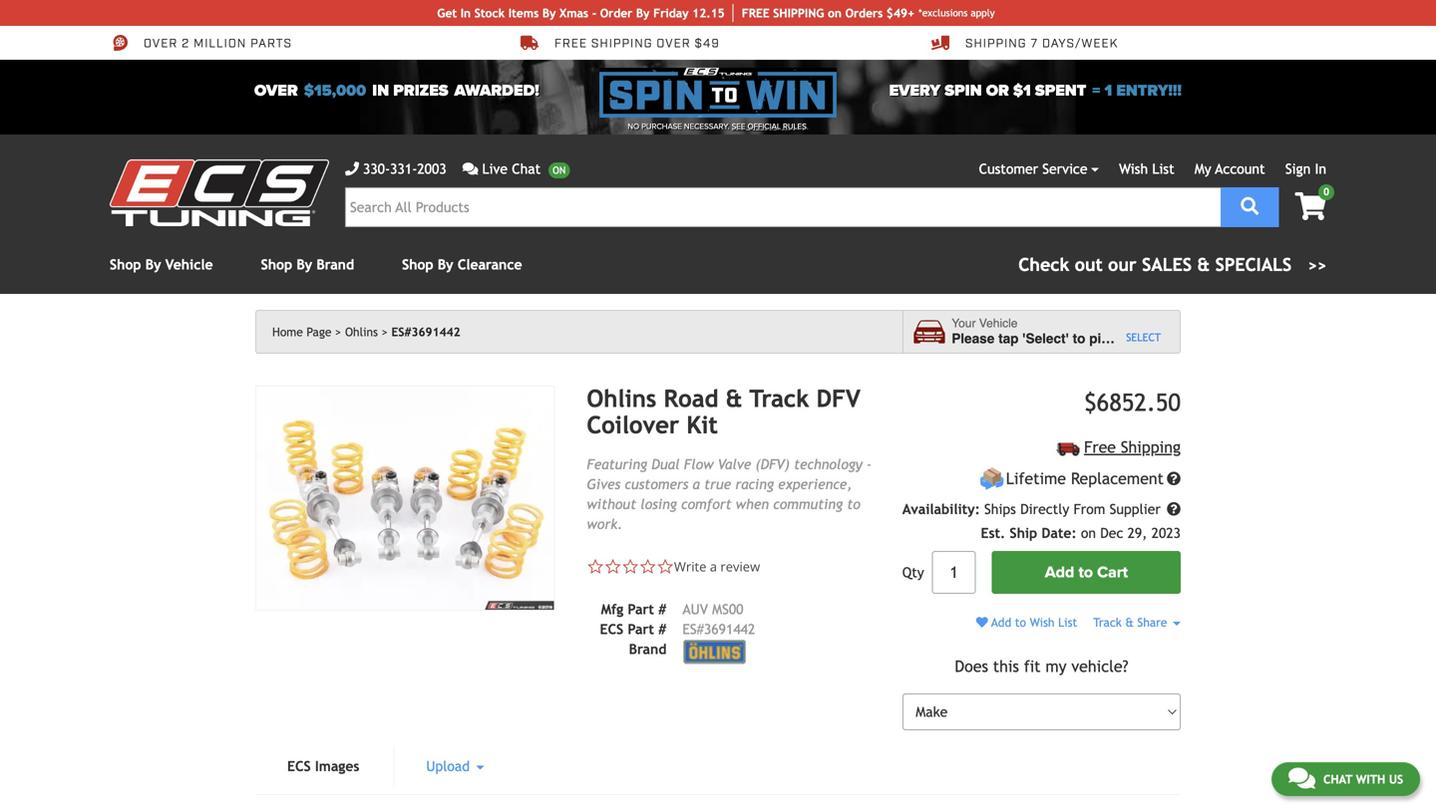 Task type: locate. For each thing, give the bounding box(es) containing it.
customers
[[625, 477, 689, 493]]

0 vertical spatial wish
[[1119, 161, 1148, 177]]

0 horizontal spatial free
[[555, 36, 587, 52]]

dec
[[1100, 526, 1123, 542]]

ohlins
[[345, 325, 378, 339], [587, 385, 656, 413]]

1 horizontal spatial vehicle
[[979, 317, 1018, 331]]

in
[[372, 82, 389, 100]]

track left dfv
[[750, 385, 809, 413]]

add
[[1045, 564, 1075, 583], [991, 616, 1011, 630]]

to right heart icon
[[1015, 616, 1026, 630]]

track & share
[[1093, 616, 1171, 630]]

free down xmas
[[555, 36, 587, 52]]

part right mfg
[[628, 602, 654, 618]]

ohlins right page
[[345, 325, 378, 339]]

sales
[[1142, 254, 1192, 275]]

2 # from the top
[[658, 622, 667, 638]]

0 vertical spatial list
[[1152, 161, 1175, 177]]

vehicle up tap
[[979, 317, 1018, 331]]

1 vertical spatial chat
[[1323, 773, 1353, 787]]

& right kit
[[726, 385, 743, 413]]

by left clearance
[[438, 257, 453, 273]]

your
[[952, 317, 976, 331]]

share
[[1138, 616, 1167, 630]]

vehicle down ecs tuning image
[[165, 257, 213, 273]]

ohlins road & track dfv coilover kit
[[587, 385, 861, 439]]

0 horizontal spatial on
[[828, 6, 842, 20]]

chat
[[512, 161, 541, 177], [1323, 773, 1353, 787]]

0 horizontal spatial vehicle
[[165, 257, 213, 273]]

0 horizontal spatial ecs
[[287, 759, 311, 775]]

1 vertical spatial brand
[[629, 642, 667, 658]]

2 horizontal spatial &
[[1197, 254, 1210, 275]]

featuring
[[587, 457, 647, 473]]

chat left with
[[1323, 773, 1353, 787]]

'select'
[[1023, 331, 1069, 347]]

- inside the featuring dual flow valve (dfv) technology - gives customers a true racing experience, without losing comfort when commuting to work.
[[867, 457, 872, 473]]

phone image
[[345, 162, 359, 176]]

1 vertical spatial vehicle
[[979, 317, 1018, 331]]

0 horizontal spatial empty star image
[[587, 558, 604, 576]]

shopping cart image
[[1295, 192, 1326, 220]]

es#3691442 - auv ms00 - ohlins road & track dfv coilover kit - featuring dual flow valve (dfv) technology - gives customers a true racing experience, without losing comfort when commuting to work. - ohlins - audi image
[[255, 386, 555, 611]]

0 horizontal spatial wish
[[1030, 616, 1055, 630]]

None text field
[[932, 552, 976, 595]]

- for technology
[[867, 457, 872, 473]]

select link
[[1126, 330, 1161, 346]]

1 horizontal spatial shipping
[[1121, 438, 1181, 457]]

- right xmas
[[592, 6, 597, 20]]

on right ping
[[828, 6, 842, 20]]

ecs down mfg
[[600, 622, 624, 638]]

0 vertical spatial ohlins
[[345, 325, 378, 339]]

to
[[1073, 331, 1086, 347], [847, 496, 860, 512], [1079, 564, 1093, 583], [1015, 616, 1026, 630]]

2 part from the top
[[628, 622, 654, 638]]

2 horizontal spatial a
[[1120, 331, 1128, 347]]

1 vertical spatial add
[[991, 616, 1011, 630]]

& for sales
[[1197, 254, 1210, 275]]

to down experience,
[[847, 496, 860, 512]]

0 horizontal spatial &
[[726, 385, 743, 413]]

# left auv
[[658, 602, 667, 618]]

over for over 2 million parts
[[144, 36, 178, 52]]

ship
[[773, 6, 798, 20]]

over left the 2
[[144, 36, 178, 52]]

1 horizontal spatial a
[[710, 558, 717, 576]]

in right sign
[[1315, 161, 1326, 177]]

wish list link
[[1119, 161, 1175, 177]]

0 horizontal spatial shipping
[[965, 36, 1027, 52]]

1 horizontal spatial empty star image
[[657, 558, 674, 576]]

1 vertical spatial ohlins
[[587, 385, 656, 413]]

track up vehicle?
[[1093, 616, 1122, 630]]

& right sales on the right top of the page
[[1197, 254, 1210, 275]]

wish right service
[[1119, 161, 1148, 177]]

by
[[542, 6, 556, 20], [636, 6, 650, 20], [145, 257, 161, 273], [297, 257, 312, 273], [438, 257, 453, 273]]

by for shop by vehicle
[[145, 257, 161, 273]]

a down flow
[[693, 477, 700, 493]]

empty star image up auv ms00 ecs part #
[[657, 558, 674, 576]]

gives
[[587, 477, 621, 493]]

by up the home page 'link'
[[297, 257, 312, 273]]

0 vertical spatial &
[[1197, 254, 1210, 275]]

empty star image
[[604, 558, 622, 576], [622, 558, 639, 576], [639, 558, 657, 576]]

list
[[1152, 161, 1175, 177], [1058, 616, 1077, 630]]

select
[[1126, 332, 1161, 344]]

1 vertical spatial track
[[1093, 616, 1122, 630]]

over down parts
[[254, 82, 298, 100]]

chat with us
[[1323, 773, 1403, 787]]

1 horizontal spatial ecs
[[600, 622, 624, 638]]

1 horizontal spatial &
[[1125, 616, 1134, 630]]

empty star image left "write"
[[639, 558, 657, 576]]

dual
[[652, 457, 680, 473]]

by down ecs tuning image
[[145, 257, 161, 273]]

empty star image up mfg
[[604, 558, 622, 576]]

Search text field
[[345, 188, 1221, 227]]

add inside button
[[1045, 564, 1075, 583]]

ecs
[[600, 622, 624, 638], [287, 759, 311, 775]]

2 shop from the left
[[261, 257, 292, 273]]

1 vertical spatial free
[[1084, 438, 1116, 457]]

does
[[955, 658, 988, 676]]

write
[[674, 558, 707, 576]]

service
[[1043, 161, 1088, 177]]

0 vertical spatial #
[[658, 602, 667, 618]]

lifetime replacement
[[1006, 470, 1164, 488]]

add to cart button
[[992, 552, 1181, 595]]

brand up page
[[317, 257, 354, 273]]

& inside "link"
[[1197, 254, 1210, 275]]

2 horizontal spatial shop
[[402, 257, 433, 273]]

1 horizontal spatial shop
[[261, 257, 292, 273]]

directly
[[1020, 502, 1069, 518]]

1 vertical spatial a
[[693, 477, 700, 493]]

on left dec
[[1081, 526, 1096, 542]]

1 vertical spatial #
[[658, 622, 667, 638]]

part down mfg part #
[[628, 622, 654, 638]]

free shipping over $49
[[555, 36, 720, 52]]

chat right live
[[512, 161, 541, 177]]

2 vertical spatial a
[[710, 558, 717, 576]]

over inside over 2 million parts link
[[144, 36, 178, 52]]

1 vertical spatial on
[[1081, 526, 1096, 542]]

a right pick on the right of the page
[[1120, 331, 1128, 347]]

sales & specials
[[1142, 254, 1292, 275]]

3 empty star image from the left
[[639, 558, 657, 576]]

free for free shipping over $49
[[555, 36, 587, 52]]

shop for shop by vehicle
[[110, 257, 141, 273]]

free
[[742, 6, 770, 20]]

part inside auv ms00 ecs part #
[[628, 622, 654, 638]]

- right 'technology'
[[867, 457, 872, 473]]

over
[[144, 36, 178, 52], [254, 82, 298, 100]]

to left pick on the right of the page
[[1073, 331, 1086, 347]]

ecs left images
[[287, 759, 311, 775]]

1 horizontal spatial track
[[1093, 616, 1122, 630]]

0 horizontal spatial over
[[144, 36, 178, 52]]

shop by clearance
[[402, 257, 522, 273]]

12.15
[[692, 6, 725, 20]]

to inside button
[[1079, 564, 1093, 583]]

1 horizontal spatial in
[[1315, 161, 1326, 177]]

0 horizontal spatial brand
[[317, 257, 354, 273]]

ecs images link
[[255, 747, 391, 787]]

orders
[[845, 6, 883, 20]]

necessary.
[[684, 122, 730, 132]]

add for add to wish list
[[991, 616, 1011, 630]]

experience,
[[778, 477, 852, 493]]

when
[[736, 496, 769, 512]]

brand down auv ms00 ecs part #
[[629, 642, 667, 658]]

0 vertical spatial track
[[750, 385, 809, 413]]

question circle image
[[1167, 472, 1181, 486]]

2 vertical spatial &
[[1125, 616, 1134, 630]]

wish up does this fit my vehicle?
[[1030, 616, 1055, 630]]

commuting
[[773, 496, 843, 512]]

2 empty star image from the left
[[622, 558, 639, 576]]

track & share button
[[1093, 616, 1181, 630]]

0 vertical spatial add
[[1045, 564, 1075, 583]]

0 horizontal spatial -
[[592, 6, 597, 20]]

0 horizontal spatial list
[[1058, 616, 1077, 630]]

& inside ohlins road & track dfv coilover kit
[[726, 385, 743, 413]]

free for free shipping
[[1084, 438, 1116, 457]]

part
[[628, 602, 654, 618], [628, 622, 654, 638]]

xmas
[[560, 6, 589, 20]]

1 vertical spatial &
[[726, 385, 743, 413]]

0 horizontal spatial add
[[991, 616, 1011, 630]]

0 horizontal spatial in
[[460, 6, 471, 20]]

0 vertical spatial shipping
[[965, 36, 1027, 52]]

customer service button
[[979, 159, 1099, 180]]

over $15,000 in prizes
[[254, 82, 448, 100]]

see official rules link
[[732, 121, 807, 133]]

0 vertical spatial on
[[828, 6, 842, 20]]

shipping down the apply
[[965, 36, 1027, 52]]

0 vertical spatial free
[[555, 36, 587, 52]]

1 vertical spatial list
[[1058, 616, 1077, 630]]

on for dec
[[1081, 526, 1096, 542]]

brand inside es# 3691442 brand
[[629, 642, 667, 658]]

1 horizontal spatial over
[[254, 82, 298, 100]]

0 vertical spatial part
[[628, 602, 654, 618]]

0 vertical spatial over
[[144, 36, 178, 52]]

1 vertical spatial part
[[628, 622, 654, 638]]

to left "cart" at the bottom right of the page
[[1079, 564, 1093, 583]]

your vehicle please tap 'select' to pick a vehicle
[[952, 317, 1178, 347]]

0 horizontal spatial ohlins
[[345, 325, 378, 339]]

0 horizontal spatial a
[[693, 477, 700, 493]]

apply
[[971, 7, 995, 18]]

my account
[[1195, 161, 1265, 177]]

ohlins up featuring on the left bottom of the page
[[587, 385, 656, 413]]

images
[[315, 759, 359, 775]]

& left share
[[1125, 616, 1134, 630]]

shipping up question circle icon at the bottom right
[[1121, 438, 1181, 457]]

friday
[[653, 6, 689, 20]]

1 vertical spatial shipping
[[1121, 438, 1181, 457]]

a inside the featuring dual flow valve (dfv) technology - gives customers a true racing experience, without losing comfort when commuting to work.
[[693, 477, 700, 493]]

get in stock items by xmas - order by friday 12.15
[[437, 6, 725, 20]]

1 vertical spatial over
[[254, 82, 298, 100]]

# left es#
[[658, 622, 667, 638]]

specials
[[1215, 254, 1292, 275]]

0 horizontal spatial track
[[750, 385, 809, 413]]

0 vertical spatial ecs
[[600, 622, 624, 638]]

shop for shop by brand
[[261, 257, 292, 273]]

0
[[1324, 186, 1329, 197]]

1 empty star image from the left
[[604, 558, 622, 576]]

upload
[[426, 759, 474, 775]]

vehicle
[[1132, 331, 1178, 347]]

-
[[592, 6, 597, 20], [867, 457, 872, 473]]

track
[[750, 385, 809, 413], [1093, 616, 1122, 630]]

0 vertical spatial in
[[460, 6, 471, 20]]

1 vertical spatial -
[[867, 457, 872, 473]]

review
[[720, 558, 760, 576]]

- for xmas
[[592, 6, 597, 20]]

1 vertical spatial ecs
[[287, 759, 311, 775]]

shipping
[[591, 36, 653, 52]]

empty star image up mfg part #
[[622, 558, 639, 576]]

shop
[[110, 257, 141, 273], [261, 257, 292, 273], [402, 257, 433, 273]]

1 vertical spatial in
[[1315, 161, 1326, 177]]

live
[[482, 161, 508, 177]]

empty star image
[[587, 558, 604, 576], [657, 558, 674, 576]]

list up my
[[1058, 616, 1077, 630]]

to inside the featuring dual flow valve (dfv) technology - gives customers a true racing experience, without losing comfort when commuting to work.
[[847, 496, 860, 512]]

page
[[307, 325, 332, 339]]

in
[[460, 6, 471, 20], [1315, 161, 1326, 177]]

list left my
[[1152, 161, 1175, 177]]

technology
[[794, 457, 863, 473]]

mfg
[[601, 602, 624, 618]]

1 horizontal spatial on
[[1081, 526, 1096, 542]]

this product is lifetime replacement eligible image
[[980, 467, 1005, 492]]

1 horizontal spatial ohlins
[[587, 385, 656, 413]]

items
[[508, 6, 539, 20]]

2
[[182, 36, 190, 52]]

in for sign
[[1315, 161, 1326, 177]]

search image
[[1241, 197, 1259, 215]]

0 vertical spatial a
[[1120, 331, 1128, 347]]

1 shop from the left
[[110, 257, 141, 273]]

add to wish list
[[988, 616, 1077, 630]]

1 horizontal spatial wish
[[1119, 161, 1148, 177]]

add down date:
[[1045, 564, 1075, 583]]

1 horizontal spatial chat
[[1323, 773, 1353, 787]]

empty star image down work.
[[587, 558, 604, 576]]

ohlins image
[[683, 640, 746, 665]]

shipping
[[965, 36, 1027, 52], [1121, 438, 1181, 457]]

0 horizontal spatial shop
[[110, 257, 141, 273]]

free right the free shipping image
[[1084, 438, 1116, 457]]

no
[[628, 122, 639, 132]]

1 horizontal spatial -
[[867, 457, 872, 473]]

every
[[889, 82, 941, 100]]

6852.50
[[1097, 389, 1181, 417]]

0 vertical spatial -
[[592, 6, 597, 20]]

1 horizontal spatial brand
[[629, 642, 667, 658]]

1 horizontal spatial add
[[1045, 564, 1075, 583]]

a right "write"
[[710, 558, 717, 576]]

ohlins inside ohlins road & track dfv coilover kit
[[587, 385, 656, 413]]

3 shop from the left
[[402, 257, 433, 273]]

0 vertical spatial chat
[[512, 161, 541, 177]]

by right "order"
[[636, 6, 650, 20]]

in right the get
[[460, 6, 471, 20]]

0 vertical spatial brand
[[317, 257, 354, 273]]

sign in link
[[1285, 161, 1326, 177]]

1 horizontal spatial free
[[1084, 438, 1116, 457]]

0 horizontal spatial chat
[[512, 161, 541, 177]]

vehicle?
[[1071, 658, 1128, 676]]

add right heart icon
[[991, 616, 1011, 630]]

work.
[[587, 516, 623, 532]]

es# 3691442 brand
[[629, 622, 755, 658]]



Task type: vqa. For each thing, say whether or not it's contained in the screenshot.
3691442
yes



Task type: describe. For each thing, give the bounding box(es) containing it.
*exclusions apply link
[[919, 5, 995, 20]]

ohlins for ohlins road & track dfv coilover kit
[[587, 385, 656, 413]]

live chat
[[482, 161, 541, 177]]

or
[[986, 82, 1009, 100]]

0 vertical spatial vehicle
[[165, 257, 213, 273]]

wish list
[[1119, 161, 1175, 177]]

330-331-2003
[[363, 161, 447, 177]]

sign
[[1285, 161, 1311, 177]]

& for track
[[1125, 616, 1134, 630]]

2003
[[417, 161, 447, 177]]

shop by vehicle
[[110, 257, 213, 273]]

$49+
[[887, 6, 915, 20]]

my
[[1195, 161, 1211, 177]]

availability:
[[902, 502, 980, 518]]

1 vertical spatial wish
[[1030, 616, 1055, 630]]

supplier
[[1110, 502, 1161, 518]]

prizes
[[393, 82, 448, 100]]

days/week
[[1042, 36, 1118, 52]]

over for over $15,000 in prizes
[[254, 82, 298, 100]]

every spin or $1 spent = 1 entry!!!
[[889, 82, 1182, 100]]

home page
[[272, 325, 332, 339]]

pick
[[1089, 331, 1116, 347]]

availability: ships directly from supplier
[[902, 502, 1165, 518]]

3691442
[[704, 622, 755, 638]]

brand for shop by brand
[[317, 257, 354, 273]]

2023
[[1152, 526, 1181, 542]]

my account link
[[1195, 161, 1265, 177]]

comments image
[[1288, 767, 1315, 791]]

to inside your vehicle please tap 'select' to pick a vehicle
[[1073, 331, 1086, 347]]

spin
[[945, 82, 982, 100]]

ecs inside auv ms00 ecs part #
[[600, 622, 624, 638]]

mfg part #
[[601, 602, 667, 618]]

by for shop by clearance
[[438, 257, 453, 273]]

est.
[[981, 526, 1006, 542]]

from
[[1074, 502, 1105, 518]]

shop for shop by clearance
[[402, 257, 433, 273]]

valve
[[718, 457, 751, 473]]

ship
[[1010, 526, 1037, 542]]

in for get
[[460, 6, 471, 20]]

comments image
[[462, 162, 478, 176]]

vehicle inside your vehicle please tap 'select' to pick a vehicle
[[979, 317, 1018, 331]]

ohlins for ohlins link
[[345, 325, 378, 339]]

auv
[[683, 602, 708, 618]]

$49
[[695, 36, 720, 52]]

live chat link
[[462, 159, 570, 180]]

ecs tuning 'spin to win' contest logo image
[[599, 68, 837, 118]]

stock
[[474, 6, 505, 20]]

add to cart
[[1045, 564, 1128, 583]]

track inside ohlins road & track dfv coilover kit
[[750, 385, 809, 413]]

on for orders
[[828, 6, 842, 20]]

es#3691442
[[391, 325, 460, 339]]

1 empty star image from the left
[[587, 558, 604, 576]]

29,
[[1128, 526, 1147, 542]]

coilover
[[587, 411, 679, 439]]

ping
[[798, 6, 824, 20]]

shop by brand link
[[261, 257, 354, 273]]

lifetime
[[1006, 470, 1066, 488]]

330-
[[363, 161, 390, 177]]

chat with us link
[[1272, 763, 1420, 797]]

over 2 million parts
[[144, 36, 292, 52]]

shipping 7 days/week link
[[932, 34, 1118, 52]]

dfv
[[816, 385, 861, 413]]

ecs tuning image
[[110, 160, 329, 226]]

customer service
[[979, 161, 1088, 177]]

order
[[600, 6, 633, 20]]

2 empty star image from the left
[[657, 558, 674, 576]]

ms00
[[712, 602, 744, 618]]

$15,000
[[304, 82, 366, 100]]

by for shop by brand
[[297, 257, 312, 273]]

=
[[1092, 82, 1101, 100]]

heart image
[[976, 617, 988, 629]]

million
[[194, 36, 247, 52]]

free ship ping on orders $49+ *exclusions apply
[[742, 6, 995, 20]]

1 part from the top
[[628, 602, 654, 618]]

cart
[[1097, 564, 1128, 583]]

shop by clearance link
[[402, 257, 522, 273]]

1 # from the top
[[658, 602, 667, 618]]

tap
[[998, 331, 1019, 347]]

flow
[[684, 457, 714, 473]]

write a review link
[[674, 558, 760, 576]]

question circle image
[[1167, 503, 1181, 517]]

see
[[732, 122, 745, 132]]

over
[[657, 36, 691, 52]]

racing
[[735, 477, 774, 493]]

est. ship date: on dec 29, 2023
[[981, 526, 1181, 542]]

fit
[[1024, 658, 1041, 676]]

purchase
[[642, 122, 682, 132]]

1 horizontal spatial list
[[1152, 161, 1175, 177]]

brand for es# 3691442 brand
[[629, 642, 667, 658]]

# inside auv ms00 ecs part #
[[658, 622, 667, 638]]

parts
[[250, 36, 292, 52]]

shipping 7 days/week
[[965, 36, 1118, 52]]

us
[[1389, 773, 1403, 787]]

by left xmas
[[542, 6, 556, 20]]

no purchase necessary. see official rules .
[[628, 122, 808, 132]]

1
[[1105, 82, 1112, 100]]

featuring dual flow valve (dfv) technology - gives customers a true racing experience, without losing comfort when commuting to work.
[[587, 457, 872, 532]]

rules
[[783, 122, 807, 132]]

a inside your vehicle please tap 'select' to pick a vehicle
[[1120, 331, 1128, 347]]

does this fit my vehicle?
[[955, 658, 1128, 676]]

free shipping image
[[1057, 442, 1080, 456]]

upload button
[[394, 747, 516, 787]]

add for add to cart
[[1045, 564, 1075, 583]]

my
[[1046, 658, 1067, 676]]

official
[[747, 122, 781, 132]]

.
[[807, 122, 808, 132]]

without
[[587, 496, 636, 512]]

customer
[[979, 161, 1038, 177]]



